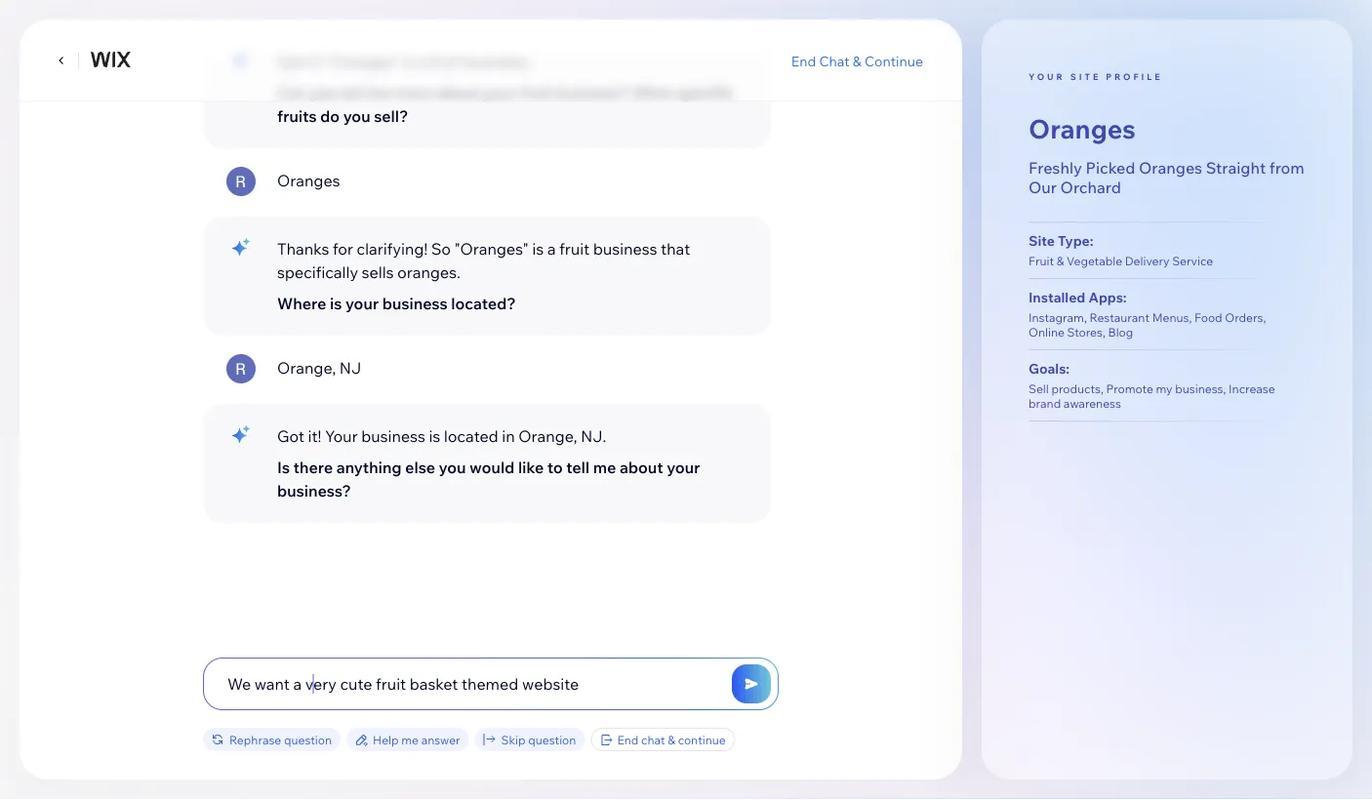 Task type: vqa. For each thing, say whether or not it's contained in the screenshot.


Task type: locate. For each thing, give the bounding box(es) containing it.
a inside thanks for clarifying! so "oranges" is a fruit business that specifically sells oranges.
[[547, 239, 556, 259]]

me inside can you tell me more about your fruit business? what specific fruits do you sell?
[[367, 83, 391, 102]]

1 horizontal spatial business?
[[555, 83, 629, 102]]

0 vertical spatial me
[[367, 83, 391, 102]]

tell right the can at the top left of page
[[341, 83, 364, 102]]

1 vertical spatial "oranges"
[[454, 239, 529, 259]]

1 horizontal spatial tell
[[566, 458, 590, 477]]

2 vertical spatial &
[[668, 733, 675, 747]]

end chat & continue
[[791, 52, 923, 69]]

1 vertical spatial got
[[277, 427, 304, 446]]

2 horizontal spatial oranges
[[1139, 157, 1203, 177]]

about
[[436, 83, 480, 102], [620, 458, 663, 477]]

1 horizontal spatial &
[[853, 52, 862, 69]]

1 vertical spatial end
[[617, 733, 639, 747]]

1 horizontal spatial a
[[547, 239, 556, 259]]

1 vertical spatial you
[[343, 106, 371, 126]]

0 vertical spatial tell
[[341, 83, 364, 102]]

fruit
[[1029, 254, 1054, 268]]

0 vertical spatial business?
[[555, 83, 629, 102]]

your
[[1029, 71, 1066, 82]]

end chat & continue button
[[791, 52, 923, 70]]

0 horizontal spatial about
[[436, 83, 480, 102]]

orders,
[[1225, 310, 1266, 325]]

0 horizontal spatial you
[[310, 83, 337, 102]]

end
[[791, 52, 816, 69], [617, 733, 639, 747]]

0 vertical spatial a
[[418, 52, 426, 71]]

0 vertical spatial your
[[483, 83, 517, 102]]

got
[[277, 52, 304, 71], [277, 427, 304, 446]]

orange, nj
[[277, 358, 361, 378]]

got it! "oranges" is a fruit business.
[[277, 52, 532, 71]]

continue
[[865, 52, 923, 69]]

business down oranges.
[[382, 294, 448, 313]]

end inside "button"
[[791, 52, 816, 69]]

me down nj.
[[593, 458, 616, 477]]

0 horizontal spatial fruit
[[430, 52, 460, 71]]

1 vertical spatial business
[[382, 294, 448, 313]]

1 vertical spatial fruit
[[520, 83, 552, 102]]

chat
[[819, 52, 850, 69]]

business.
[[464, 52, 532, 71]]

1 vertical spatial me
[[593, 458, 616, 477]]

apps:
[[1089, 289, 1127, 306]]

1 question from the left
[[284, 733, 332, 747]]

1 vertical spatial &
[[1057, 254, 1064, 268]]

ruby image
[[226, 167, 256, 196], [226, 354, 256, 384]]

you right else
[[439, 458, 466, 477]]

business left that
[[593, 239, 657, 259]]

more
[[394, 83, 433, 102]]

fruit for is
[[559, 239, 590, 259]]

business? down there
[[277, 481, 351, 501]]

1 vertical spatial your
[[345, 294, 379, 313]]

1 horizontal spatial me
[[401, 733, 419, 747]]

picked
[[1086, 157, 1136, 177]]

business?
[[555, 83, 629, 102], [277, 481, 351, 501]]

menus,
[[1152, 310, 1192, 325]]

0 vertical spatial &
[[853, 52, 862, 69]]

1 vertical spatial a
[[547, 239, 556, 259]]

2 got from the top
[[277, 427, 304, 446]]

0 vertical spatial end
[[791, 52, 816, 69]]

me inside is there anything else you would like to tell me about your business?
[[593, 458, 616, 477]]

business for is
[[361, 427, 425, 446]]

oranges inside freshly picked oranges straight from our orchard
[[1139, 157, 1203, 177]]

me up sell?
[[367, 83, 391, 102]]

orange,
[[277, 358, 336, 378], [519, 427, 577, 446]]

1 horizontal spatial fruit
[[520, 83, 552, 102]]

1 vertical spatial it!
[[308, 427, 322, 446]]

your
[[483, 83, 517, 102], [345, 294, 379, 313], [667, 458, 700, 477]]

question right rephrase
[[284, 733, 332, 747]]

business? inside can you tell me more about your fruit business? what specific fruits do you sell?
[[555, 83, 629, 102]]

ruby image for orange, nj
[[226, 354, 256, 384]]

it! for your
[[308, 427, 322, 446]]

orange, left nj
[[277, 358, 336, 378]]

your inside is there anything else you would like to tell me about your business?
[[667, 458, 700, 477]]

"oranges" right so
[[454, 239, 529, 259]]

you right do
[[343, 106, 371, 126]]

orchard
[[1061, 178, 1121, 197]]

for
[[333, 239, 353, 259]]

what
[[633, 83, 673, 102]]

service
[[1172, 254, 1213, 268]]

anything
[[336, 458, 402, 477]]

fruits
[[277, 106, 317, 126]]

1 vertical spatial tell
[[566, 458, 590, 477]]

0 vertical spatial fruit
[[430, 52, 460, 71]]

1 horizontal spatial "oranges"
[[454, 239, 529, 259]]

me
[[367, 83, 391, 102], [593, 458, 616, 477], [401, 733, 419, 747]]

Write your answer text field
[[204, 659, 778, 710]]

about right to
[[620, 458, 663, 477]]

you up do
[[310, 83, 337, 102]]

1 horizontal spatial question
[[528, 733, 576, 747]]

freshly picked oranges straight from our orchard
[[1029, 157, 1305, 197]]

sells
[[362, 263, 394, 282]]

you
[[310, 83, 337, 102], [343, 106, 371, 126], [439, 458, 466, 477]]

0 vertical spatial ruby image
[[226, 167, 256, 196]]

0 horizontal spatial end
[[617, 733, 639, 747]]

business up anything
[[361, 427, 425, 446]]

2 horizontal spatial your
[[667, 458, 700, 477]]

1 vertical spatial orange,
[[519, 427, 577, 446]]

business
[[593, 239, 657, 259], [382, 294, 448, 313], [361, 427, 425, 446]]

question right skip
[[528, 733, 576, 747]]

located
[[444, 427, 498, 446]]

freshly
[[1029, 157, 1082, 177]]

& inside "button"
[[853, 52, 862, 69]]

oranges up freshly
[[1029, 112, 1136, 145]]

can
[[277, 83, 306, 102]]

promote
[[1106, 382, 1154, 396]]

me right help
[[401, 733, 419, 747]]

1 horizontal spatial about
[[620, 458, 663, 477]]

oranges right picked
[[1139, 157, 1203, 177]]

a
[[418, 52, 426, 71], [547, 239, 556, 259]]

2 horizontal spatial me
[[593, 458, 616, 477]]

fruit inside thanks for clarifying! so "oranges" is a fruit business that specifically sells oranges.
[[559, 239, 590, 259]]

0 horizontal spatial business?
[[277, 481, 351, 501]]

"oranges" up 'more'
[[325, 52, 399, 71]]

0 horizontal spatial "oranges"
[[325, 52, 399, 71]]

is
[[403, 52, 414, 71], [532, 239, 544, 259], [330, 294, 342, 313], [429, 427, 440, 446]]

1 ruby image from the top
[[226, 167, 256, 196]]

else
[[405, 458, 435, 477]]

that
[[661, 239, 690, 259]]

continue
[[678, 733, 726, 747]]

fruit
[[430, 52, 460, 71], [520, 83, 552, 102], [559, 239, 590, 259]]

2 vertical spatial your
[[667, 458, 700, 477]]

0 horizontal spatial me
[[367, 83, 391, 102]]

0 horizontal spatial question
[[284, 733, 332, 747]]

skip question
[[501, 733, 576, 747]]

& for continue
[[853, 52, 862, 69]]

is
[[277, 458, 290, 477]]

1 vertical spatial business?
[[277, 481, 351, 501]]

2 horizontal spatial fruit
[[559, 239, 590, 259]]

tell
[[341, 83, 364, 102], [566, 458, 590, 477]]

2 it! from the top
[[308, 427, 322, 446]]

is inside thanks for clarifying! so "oranges" is a fruit business that specifically sells oranges.
[[532, 239, 544, 259]]

0 vertical spatial you
[[310, 83, 337, 102]]

2 vertical spatial you
[[439, 458, 466, 477]]

is right so
[[532, 239, 544, 259]]

2 vertical spatial business
[[361, 427, 425, 446]]

2 horizontal spatial &
[[1057, 254, 1064, 268]]

end for end chat & continue
[[791, 52, 816, 69]]

0 horizontal spatial &
[[668, 733, 675, 747]]

0 vertical spatial business
[[593, 239, 657, 259]]

clarifying!
[[357, 239, 428, 259]]

0 vertical spatial it!
[[308, 52, 322, 71]]

oranges down fruits
[[277, 171, 340, 190]]

specific
[[676, 83, 734, 102]]

tell right to
[[566, 458, 590, 477]]

question
[[284, 733, 332, 747], [528, 733, 576, 747]]

1 it! from the top
[[308, 52, 322, 71]]

0 horizontal spatial tell
[[341, 83, 364, 102]]

is right where on the top left
[[330, 294, 342, 313]]

it! left your
[[308, 427, 322, 446]]

1 horizontal spatial your
[[483, 83, 517, 102]]

from
[[1270, 157, 1305, 177]]

instagram,
[[1029, 310, 1087, 325]]

oranges
[[1029, 112, 1136, 145], [1139, 157, 1203, 177], [277, 171, 340, 190]]

it! up do
[[308, 52, 322, 71]]

about right 'more'
[[436, 83, 480, 102]]

fruit inside can you tell me more about your fruit business? what specific fruits do you sell?
[[520, 83, 552, 102]]

& inside site type: fruit & vegetable delivery service
[[1057, 254, 1064, 268]]

business inside thanks for clarifying! so "oranges" is a fruit business that specifically sells oranges.
[[593, 239, 657, 259]]

business? left what
[[555, 83, 629, 102]]

1 vertical spatial about
[[620, 458, 663, 477]]

your site profile
[[1029, 71, 1163, 82]]

1 got from the top
[[277, 52, 304, 71]]

&
[[853, 52, 862, 69], [1057, 254, 1064, 268], [668, 733, 675, 747]]

2 question from the left
[[528, 733, 576, 747]]

got for got it! "oranges" is a fruit business.
[[277, 52, 304, 71]]

1 vertical spatial ruby image
[[226, 354, 256, 384]]

"oranges"
[[325, 52, 399, 71], [454, 239, 529, 259]]

got up is
[[277, 427, 304, 446]]

1 horizontal spatial end
[[791, 52, 816, 69]]

0 vertical spatial got
[[277, 52, 304, 71]]

got up the can at the top left of page
[[277, 52, 304, 71]]

ruby image for oranges
[[226, 167, 256, 196]]

0 vertical spatial about
[[436, 83, 480, 102]]

2 ruby image from the top
[[226, 354, 256, 384]]

it! for "oranges"
[[308, 52, 322, 71]]

2 horizontal spatial you
[[439, 458, 466, 477]]

orange, up to
[[519, 427, 577, 446]]

there
[[293, 458, 333, 477]]

2 vertical spatial fruit
[[559, 239, 590, 259]]

0 horizontal spatial orange,
[[277, 358, 336, 378]]

site
[[1029, 232, 1055, 249]]



Task type: describe. For each thing, give the bounding box(es) containing it.
site
[[1071, 71, 1101, 82]]

skip
[[501, 733, 526, 747]]

end chat & continue
[[617, 733, 726, 747]]

thanks for clarifying! so "oranges" is a fruit business that specifically sells oranges.
[[277, 239, 690, 282]]

business? inside is there anything else you would like to tell me about your business?
[[277, 481, 351, 501]]

nj
[[339, 358, 361, 378]]

about inside is there anything else you would like to tell me about your business?
[[620, 458, 663, 477]]

do
[[320, 106, 340, 126]]

goals:
[[1029, 360, 1070, 377]]

business,
[[1175, 382, 1226, 396]]

type:
[[1058, 232, 1094, 249]]

you inside is there anything else you would like to tell me about your business?
[[439, 458, 466, 477]]

your inside can you tell me more about your fruit business? what specific fruits do you sell?
[[483, 83, 517, 102]]

business for located?
[[382, 294, 448, 313]]

nj.
[[581, 427, 606, 446]]

about inside can you tell me more about your fruit business? what specific fruits do you sell?
[[436, 83, 480, 102]]

delivery
[[1125, 254, 1170, 268]]

vegetable
[[1067, 254, 1123, 268]]

installed apps: instagram, restaurant menus, food orders, online stores, blog
[[1029, 289, 1266, 340]]

restaurant
[[1090, 310, 1150, 325]]

profile
[[1106, 71, 1163, 82]]

where is your business located?
[[277, 294, 516, 313]]

can you tell me more about your fruit business? what specific fruits do you sell?
[[277, 83, 734, 126]]

is up 'more'
[[403, 52, 414, 71]]

sell?
[[374, 106, 408, 126]]

2 vertical spatial me
[[401, 733, 419, 747]]

got for got it! your business is located in orange, nj.
[[277, 427, 304, 446]]

0 vertical spatial "oranges"
[[325, 52, 399, 71]]

1 horizontal spatial you
[[343, 106, 371, 126]]

stores,
[[1067, 325, 1106, 340]]

oranges.
[[397, 263, 461, 282]]

where
[[277, 294, 326, 313]]

like
[[518, 458, 544, 477]]

rephrase
[[229, 733, 281, 747]]

0 horizontal spatial your
[[345, 294, 379, 313]]

would
[[470, 458, 515, 477]]

food
[[1195, 310, 1223, 325]]

installed
[[1029, 289, 1086, 306]]

fruit for about
[[520, 83, 552, 102]]

help me answer
[[373, 733, 460, 747]]

is there anything else you would like to tell me about your business?
[[277, 458, 700, 501]]

blog
[[1108, 325, 1134, 340]]

online
[[1029, 325, 1065, 340]]

0 horizontal spatial a
[[418, 52, 426, 71]]

tell inside is there anything else you would like to tell me about your business?
[[566, 458, 590, 477]]

products,
[[1052, 382, 1104, 396]]

thanks
[[277, 239, 329, 259]]

question for rephrase question
[[284, 733, 332, 747]]

answer
[[421, 733, 460, 747]]

end for end chat & continue
[[617, 733, 639, 747]]

help
[[373, 733, 399, 747]]

my
[[1156, 382, 1173, 396]]

goals: sell products, promote my business, increase brand awareness
[[1029, 360, 1275, 411]]

sell
[[1029, 382, 1049, 396]]

increase
[[1229, 382, 1275, 396]]

located?
[[451, 294, 516, 313]]

in
[[502, 427, 515, 446]]

rephrase question
[[229, 733, 332, 747]]

awareness
[[1064, 396, 1121, 411]]

so
[[431, 239, 451, 259]]

site type: fruit & vegetable delivery service
[[1029, 232, 1213, 268]]

"oranges" inside thanks for clarifying! so "oranges" is a fruit business that specifically sells oranges.
[[454, 239, 529, 259]]

question for skip question
[[528, 733, 576, 747]]

got it! your business is located in orange, nj.
[[277, 427, 606, 446]]

0 vertical spatial orange,
[[277, 358, 336, 378]]

your
[[325, 427, 358, 446]]

our
[[1029, 178, 1057, 197]]

brand
[[1029, 396, 1061, 411]]

specifically
[[277, 263, 358, 282]]

is up else
[[429, 427, 440, 446]]

to
[[547, 458, 563, 477]]

1 horizontal spatial orange,
[[519, 427, 577, 446]]

straight
[[1206, 157, 1266, 177]]

0 horizontal spatial oranges
[[277, 171, 340, 190]]

tell inside can you tell me more about your fruit business? what specific fruits do you sell?
[[341, 83, 364, 102]]

1 horizontal spatial oranges
[[1029, 112, 1136, 145]]

chat
[[641, 733, 665, 747]]

& for continue
[[668, 733, 675, 747]]



